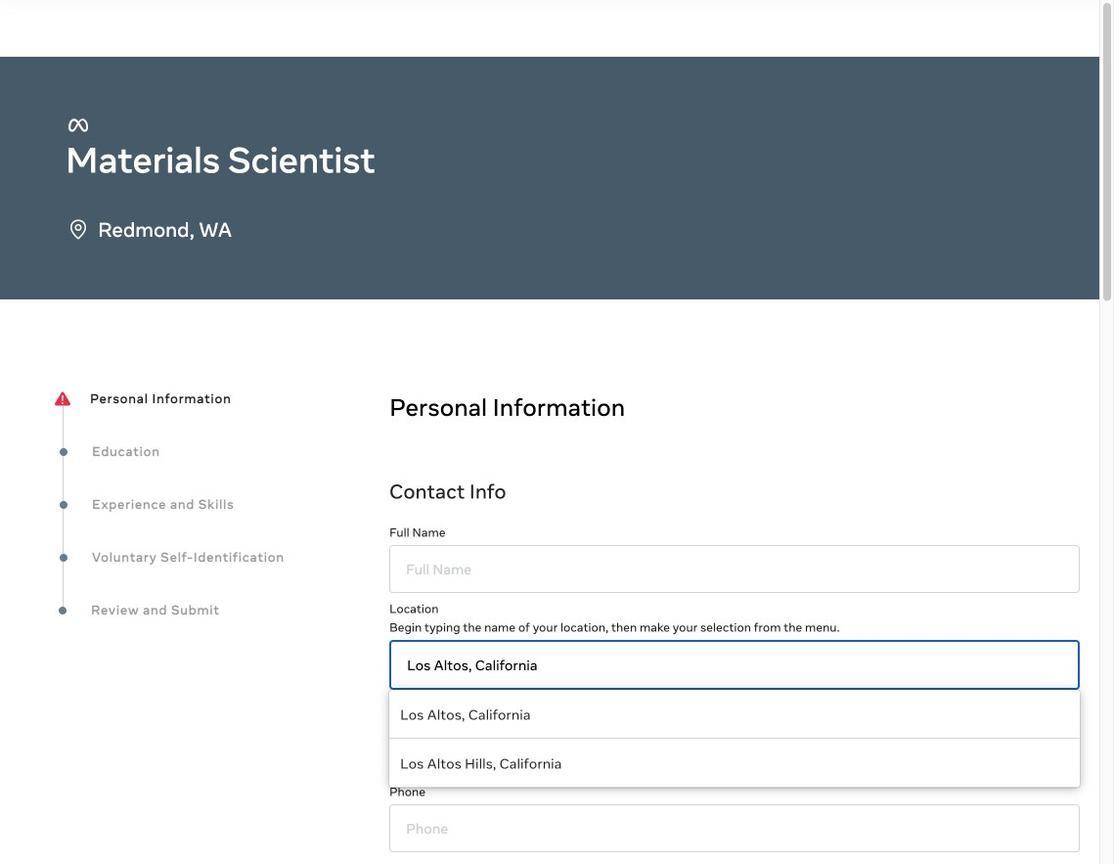 Task type: describe. For each thing, give the bounding box(es) containing it.
meta black icon image
[[69, 116, 88, 135]]



Task type: locate. For each thing, give the bounding box(es) containing it.
Location text field
[[390, 640, 1081, 690]]

Email text field
[[390, 723, 1081, 771]]

Phone text field
[[390, 805, 1081, 853]]

Full Name text field
[[390, 545, 1081, 593]]



